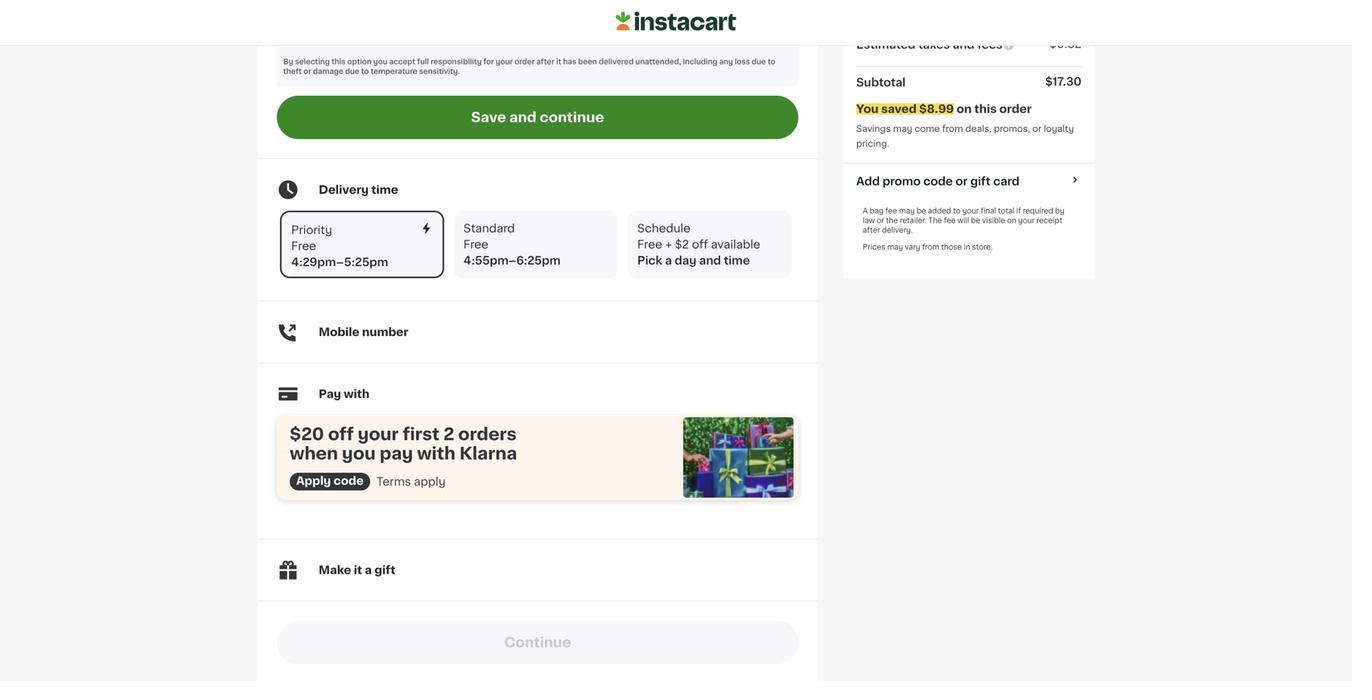 Task type: describe. For each thing, give the bounding box(es) containing it.
saved
[[882, 103, 917, 115]]

selecting
[[295, 58, 330, 66]]

a inside schedule free + $2 off available pick a day and time
[[665, 255, 672, 267]]

your inside by selecting this option you accept full responsibility for your order after it has been delivered unattended, including any loss due to theft or damage due to temperature sensitivity.
[[496, 58, 513, 66]]

it inside by selecting this option you accept full responsibility for your order after it has been delivered unattended, including any loss due to theft or damage due to temperature sensitivity.
[[556, 58, 562, 66]]

free for free + $2 off available
[[638, 239, 663, 250]]

bag
[[870, 208, 884, 215]]

subtotal
[[857, 77, 906, 88]]

$2
[[675, 239, 689, 250]]

may for vary
[[888, 244, 903, 251]]

off inside $20 off your first 2 orders when you pay with klarna
[[328, 426, 354, 443]]

or inside by selecting this option you accept full responsibility for your order after it has been delivered unattended, including any loss due to theft or damage due to temperature sensitivity.
[[304, 68, 311, 75]]

and inside schedule free + $2 off available pick a day and time
[[699, 255, 721, 267]]

delivery.
[[882, 227, 913, 234]]

after inside a bag fee may be added to your final total if required by law or the retailer. the fee will be visible on your receipt after delivery.
[[863, 227, 880, 234]]

theft
[[283, 68, 302, 75]]

on inside a bag fee may be added to your final total if required by law or the retailer. the fee will be visible on your receipt after delivery.
[[1007, 217, 1017, 225]]

when
[[290, 446, 338, 463]]

1 vertical spatial this
[[975, 103, 997, 115]]

apply
[[414, 477, 446, 488]]

from for those
[[922, 244, 940, 251]]

you
[[857, 103, 879, 115]]

the
[[929, 217, 942, 225]]

1 vertical spatial be
[[971, 217, 981, 225]]

after inside by selecting this option you accept full responsibility for your order after it has been delivered unattended, including any loss due to theft or damage due to temperature sensitivity.
[[537, 58, 555, 66]]

priority
[[291, 225, 332, 236]]

including
[[683, 58, 718, 66]]

been
[[578, 58, 597, 66]]

available
[[711, 239, 761, 250]]

4:29pm–5:25pm
[[291, 257, 388, 268]]

save
[[471, 111, 506, 124]]

and inside button
[[510, 111, 537, 124]]

0 vertical spatial be
[[917, 208, 926, 215]]

may inside a bag fee may be added to your final total if required by law or the retailer. the fee will be visible on your receipt after delivery.
[[899, 208, 915, 215]]

promo
[[883, 176, 921, 187]]

mobile number
[[319, 327, 409, 338]]

0 vertical spatial time
[[371, 184, 398, 196]]

gift inside button
[[971, 176, 991, 187]]

prices
[[863, 244, 886, 251]]

in
[[964, 244, 971, 251]]

free inside free 4:29pm–5:25pm
[[291, 241, 316, 252]]

damage
[[313, 68, 343, 75]]

apply
[[296, 476, 331, 487]]

make it a gift
[[319, 565, 396, 577]]

first
[[403, 426, 440, 443]]

or inside "savings may come from deals, promos, or loyalty pricing."
[[1033, 124, 1042, 133]]

by selecting this option you accept full responsibility for your order after it has been delivered unattended, including any loss due to theft or damage due to temperature sensitivity.
[[283, 58, 776, 75]]

those
[[941, 244, 962, 251]]

savings may come from deals, promos, or loyalty pricing.
[[857, 124, 1077, 148]]

or inside a bag fee may be added to your final total if required by law or the retailer. the fee will be visible on your receipt after delivery.
[[877, 217, 884, 225]]

savings
[[857, 124, 891, 133]]

option
[[347, 58, 372, 66]]

you saved $8.99 on this order
[[857, 103, 1032, 115]]

responsibility
[[431, 58, 482, 66]]

by
[[1055, 208, 1065, 215]]

home image
[[616, 9, 737, 33]]

standard free 4:55pm–6:25pm
[[464, 223, 561, 267]]

continue
[[540, 111, 604, 124]]

0 horizontal spatial a
[[365, 565, 372, 577]]

required
[[1023, 208, 1054, 215]]

terms apply
[[377, 477, 446, 488]]

pricing.
[[857, 139, 890, 148]]

a
[[863, 208, 868, 215]]

terms
[[377, 477, 411, 488]]

if
[[1017, 208, 1021, 215]]

a bag fee may be added to your final total if required by law or the retailer. the fee will be visible on your receipt after delivery.
[[863, 208, 1065, 234]]

your up will
[[963, 208, 979, 215]]

store.
[[972, 244, 993, 251]]

loyalty
[[1044, 124, 1074, 133]]

1 horizontal spatial due
[[752, 58, 766, 66]]

the
[[886, 217, 898, 225]]

number
[[362, 327, 409, 338]]

0 horizontal spatial gift
[[375, 565, 396, 577]]

order inside by selecting this option you accept full responsibility for your order after it has been delivered unattended, including any loss due to theft or damage due to temperature sensitivity.
[[515, 58, 535, 66]]

0 vertical spatial to
[[768, 58, 776, 66]]

receipt
[[1037, 217, 1063, 225]]

$17.30
[[1046, 76, 1082, 87]]

free for free
[[464, 239, 489, 250]]

0 horizontal spatial due
[[345, 68, 359, 75]]

$8.99
[[920, 103, 954, 115]]

mobile
[[319, 327, 360, 338]]

added
[[928, 208, 952, 215]]

standard
[[464, 223, 515, 234]]

your inside $20 off your first 2 orders when you pay with klarna
[[358, 426, 399, 443]]

may for come
[[893, 124, 913, 133]]

prices may vary from those in store.
[[863, 244, 993, 251]]

pay
[[380, 446, 413, 463]]

delivered
[[599, 58, 634, 66]]



Task type: vqa. For each thing, say whether or not it's contained in the screenshot.
unattended,
yes



Task type: locate. For each thing, give the bounding box(es) containing it.
visible
[[983, 217, 1006, 225]]

1 horizontal spatial and
[[699, 255, 721, 267]]

to right loss
[[768, 58, 776, 66]]

your down 'if'
[[1019, 217, 1035, 225]]

1 horizontal spatial fee
[[944, 217, 956, 225]]

0 vertical spatial may
[[893, 124, 913, 133]]

0 vertical spatial a
[[665, 255, 672, 267]]

1 vertical spatial from
[[922, 244, 940, 251]]

may down delivery.
[[888, 244, 903, 251]]

law
[[863, 217, 875, 225]]

on up deals,
[[957, 103, 972, 115]]

from down you saved $8.99 on this order
[[942, 124, 963, 133]]

you up temperature
[[373, 58, 388, 66]]

1 horizontal spatial gift
[[971, 176, 991, 187]]

make
[[319, 565, 351, 577]]

order right for
[[515, 58, 535, 66]]

1 vertical spatial gift
[[375, 565, 396, 577]]

0 vertical spatial from
[[942, 124, 963, 133]]

0 horizontal spatial free
[[291, 241, 316, 252]]

0 vertical spatial due
[[752, 58, 766, 66]]

after down law
[[863, 227, 880, 234]]

a
[[665, 255, 672, 267], [365, 565, 372, 577]]

taxes
[[919, 39, 950, 50]]

from inside "savings may come from deals, promos, or loyalty pricing."
[[942, 124, 963, 133]]

this up damage
[[332, 58, 346, 66]]

time right delivery
[[371, 184, 398, 196]]

for
[[484, 58, 494, 66]]

your up pay at the bottom left of the page
[[358, 426, 399, 443]]

0 horizontal spatial it
[[354, 565, 362, 577]]

or
[[304, 68, 311, 75], [1033, 124, 1042, 133], [956, 176, 968, 187], [877, 217, 884, 225]]

be
[[917, 208, 926, 215], [971, 217, 981, 225]]

+
[[665, 239, 672, 250]]

orders
[[458, 426, 517, 443]]

free inside schedule free + $2 off available pick a day and time
[[638, 239, 663, 250]]

pay
[[319, 389, 341, 400]]

2 horizontal spatial free
[[638, 239, 663, 250]]

1 horizontal spatial be
[[971, 217, 981, 225]]

after left has on the left top of the page
[[537, 58, 555, 66]]

0 vertical spatial off
[[692, 239, 708, 250]]

1 horizontal spatial off
[[692, 239, 708, 250]]

0 vertical spatial code
[[924, 176, 953, 187]]

fee up the the
[[886, 208, 897, 215]]

0 horizontal spatial fee
[[886, 208, 897, 215]]

time
[[371, 184, 398, 196], [724, 255, 750, 267]]

estimated
[[857, 39, 916, 50]]

$0.32
[[1050, 38, 1082, 50]]

1 vertical spatial off
[[328, 426, 354, 443]]

1 vertical spatial you
[[342, 446, 376, 463]]

loss
[[735, 58, 750, 66]]

from right vary
[[922, 244, 940, 251]]

0 horizontal spatial with
[[344, 389, 370, 400]]

1 vertical spatial may
[[899, 208, 915, 215]]

2 vertical spatial may
[[888, 244, 903, 251]]

1 horizontal spatial to
[[768, 58, 776, 66]]

it right make
[[354, 565, 362, 577]]

final
[[981, 208, 996, 215]]

and right the day
[[699, 255, 721, 267]]

vary
[[905, 244, 921, 251]]

code inside button
[[924, 176, 953, 187]]

with down 2
[[417, 446, 456, 463]]

card
[[994, 176, 1020, 187]]

0 vertical spatial with
[[344, 389, 370, 400]]

off inside schedule free + $2 off available pick a day and time
[[692, 239, 708, 250]]

1 horizontal spatial time
[[724, 255, 750, 267]]

1 vertical spatial due
[[345, 68, 359, 75]]

0 horizontal spatial code
[[334, 476, 364, 487]]

0 horizontal spatial be
[[917, 208, 926, 215]]

0 horizontal spatial off
[[328, 426, 354, 443]]

0 vertical spatial and
[[953, 39, 975, 50]]

add
[[857, 176, 880, 187]]

with right 'pay'
[[344, 389, 370, 400]]

1 horizontal spatial from
[[942, 124, 963, 133]]

be right will
[[971, 217, 981, 225]]

2 vertical spatial and
[[699, 255, 721, 267]]

free inside standard free 4:55pm–6:25pm
[[464, 239, 489, 250]]

0 horizontal spatial time
[[371, 184, 398, 196]]

you
[[373, 58, 388, 66], [342, 446, 376, 463]]

unattended,
[[636, 58, 681, 66]]

0 vertical spatial on
[[957, 103, 972, 115]]

due down option
[[345, 68, 359, 75]]

total
[[998, 208, 1015, 215]]

may up retailer.
[[899, 208, 915, 215]]

1 vertical spatial it
[[354, 565, 362, 577]]

1 vertical spatial on
[[1007, 217, 1017, 225]]

0 horizontal spatial and
[[510, 111, 537, 124]]

1 horizontal spatial with
[[417, 446, 456, 463]]

free
[[464, 239, 489, 250], [638, 239, 663, 250], [291, 241, 316, 252]]

or down selecting
[[304, 68, 311, 75]]

1 vertical spatial time
[[724, 255, 750, 267]]

0 vertical spatial fee
[[886, 208, 897, 215]]

0 horizontal spatial to
[[361, 68, 369, 75]]

may inside "savings may come from deals, promos, or loyalty pricing."
[[893, 124, 913, 133]]

1 horizontal spatial after
[[863, 227, 880, 234]]

klarna
[[460, 446, 517, 463]]

add promo code or gift card
[[857, 176, 1020, 187]]

off up when
[[328, 426, 354, 443]]

order up promos,
[[1000, 103, 1032, 115]]

and right save
[[510, 111, 537, 124]]

2 vertical spatial to
[[953, 208, 961, 215]]

order
[[515, 58, 535, 66], [1000, 103, 1032, 115]]

your right for
[[496, 58, 513, 66]]

and left the fees
[[953, 39, 975, 50]]

4:55pm–6:25pm
[[464, 255, 561, 267]]

schedule free + $2 off available pick a day and time
[[638, 223, 761, 267]]

1 horizontal spatial order
[[1000, 103, 1032, 115]]

2
[[444, 426, 454, 443]]

you inside by selecting this option you accept full responsibility for your order after it has been delivered unattended, including any loss due to theft or damage due to temperature sensitivity.
[[373, 58, 388, 66]]

save and continue button
[[277, 96, 799, 139]]

to
[[768, 58, 776, 66], [361, 68, 369, 75], [953, 208, 961, 215]]

1 horizontal spatial a
[[665, 255, 672, 267]]

delivery time
[[319, 184, 398, 196]]

or left loyalty
[[1033, 124, 1042, 133]]

off right $2
[[692, 239, 708, 250]]

save and continue
[[471, 111, 604, 124]]

0 horizontal spatial order
[[515, 58, 535, 66]]

1 horizontal spatial it
[[556, 58, 562, 66]]

2 horizontal spatial to
[[953, 208, 961, 215]]

1 horizontal spatial code
[[924, 176, 953, 187]]

free down standard at the top left
[[464, 239, 489, 250]]

pay with
[[319, 389, 370, 400]]

be up retailer.
[[917, 208, 926, 215]]

1 horizontal spatial this
[[975, 103, 997, 115]]

code right apply
[[334, 476, 364, 487]]

fees
[[978, 39, 1003, 50]]

apply code
[[296, 476, 364, 487]]

0 vertical spatial it
[[556, 58, 562, 66]]

delivery
[[319, 184, 369, 196]]

0 vertical spatial you
[[373, 58, 388, 66]]

on down total
[[1007, 217, 1017, 225]]

any
[[719, 58, 733, 66]]

free 4:29pm–5:25pm
[[291, 241, 388, 268]]

this up deals,
[[975, 103, 997, 115]]

from for deals,
[[942, 124, 963, 133]]

you inside $20 off your first 2 orders when you pay with klarna
[[342, 446, 376, 463]]

due right loss
[[752, 58, 766, 66]]

or down bag
[[877, 217, 884, 225]]

after
[[537, 58, 555, 66], [863, 227, 880, 234]]

to down option
[[361, 68, 369, 75]]

it left has on the left top of the page
[[556, 58, 562, 66]]

to up will
[[953, 208, 961, 215]]

with inside $20 off your first 2 orders when you pay with klarna
[[417, 446, 456, 463]]

$20 off your first 2 orders when you pay with klarna
[[290, 426, 517, 463]]

a right make
[[365, 565, 372, 577]]

2 horizontal spatial and
[[953, 39, 975, 50]]

deals,
[[966, 124, 992, 133]]

on
[[957, 103, 972, 115], [1007, 217, 1017, 225]]

or up will
[[956, 176, 968, 187]]

1 vertical spatial and
[[510, 111, 537, 124]]

you left pay at the bottom left of the page
[[342, 446, 376, 463]]

1 vertical spatial fee
[[944, 217, 956, 225]]

1 horizontal spatial on
[[1007, 217, 1017, 225]]

fee left will
[[944, 217, 956, 225]]

time inside schedule free + $2 off available pick a day and time
[[724, 255, 750, 267]]

1 vertical spatial order
[[1000, 103, 1032, 115]]

a down +
[[665, 255, 672, 267]]

due
[[752, 58, 766, 66], [345, 68, 359, 75]]

1 vertical spatial a
[[365, 565, 372, 577]]

by
[[283, 58, 293, 66]]

full
[[417, 58, 429, 66]]

0 vertical spatial order
[[515, 58, 535, 66]]

has
[[563, 58, 577, 66]]

schedule
[[638, 223, 691, 234]]

will
[[958, 217, 969, 225]]

come
[[915, 124, 940, 133]]

0 vertical spatial gift
[[971, 176, 991, 187]]

to inside a bag fee may be added to your final total if required by law or the retailer. the fee will be visible on your receipt after delivery.
[[953, 208, 961, 215]]

gift right make
[[375, 565, 396, 577]]

this
[[332, 58, 346, 66], [975, 103, 997, 115]]

retailer.
[[900, 217, 927, 225]]

1 vertical spatial code
[[334, 476, 364, 487]]

0 horizontal spatial on
[[957, 103, 972, 115]]

1 horizontal spatial free
[[464, 239, 489, 250]]

0 horizontal spatial from
[[922, 244, 940, 251]]

0 horizontal spatial after
[[537, 58, 555, 66]]

$20
[[290, 426, 324, 443]]

0 horizontal spatial this
[[332, 58, 346, 66]]

or inside button
[[956, 176, 968, 187]]

1 vertical spatial to
[[361, 68, 369, 75]]

estimated taxes and fees
[[857, 39, 1003, 50]]

0 vertical spatial after
[[537, 58, 555, 66]]

code up added
[[924, 176, 953, 187]]

accept
[[389, 58, 416, 66]]

gift left card
[[971, 176, 991, 187]]

time down available
[[724, 255, 750, 267]]

may down saved
[[893, 124, 913, 133]]

pick
[[638, 255, 663, 267]]

free down priority
[[291, 241, 316, 252]]

free up pick
[[638, 239, 663, 250]]

code
[[924, 176, 953, 187], [334, 476, 364, 487]]

0 vertical spatial this
[[332, 58, 346, 66]]

temperature
[[371, 68, 418, 75]]

this inside by selecting this option you accept full responsibility for your order after it has been delivered unattended, including any loss due to theft or damage due to temperature sensitivity.
[[332, 58, 346, 66]]

day
[[675, 255, 697, 267]]

1 vertical spatial after
[[863, 227, 880, 234]]

promos,
[[994, 124, 1031, 133]]

1 vertical spatial with
[[417, 446, 456, 463]]

add promo code or gift card button
[[857, 174, 1020, 190]]



